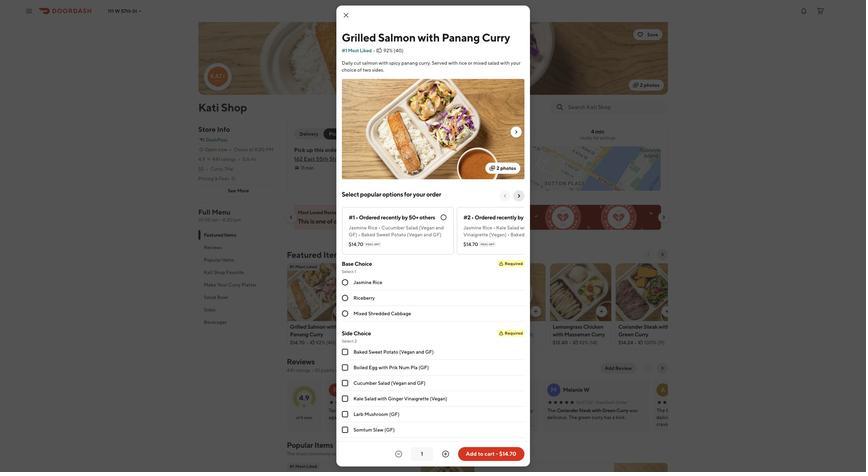 Task type: describe. For each thing, give the bounding box(es) containing it.
reliable
[[388, 218, 408, 225]]

#2
[[464, 214, 471, 221]]

more
[[237, 188, 249, 193]]

(vegan down restaurants
[[407, 232, 423, 237]]

$14.70 inside button
[[500, 451, 517, 457]]

items up reviews button
[[224, 232, 236, 238]]

10
[[315, 368, 320, 373]]

close grilled salmon with panang curry image
[[342, 11, 350, 19]]

$$
[[198, 166, 204, 172]]

order inside button
[[376, 131, 389, 137]]

served
[[432, 60, 448, 66]]

of inside daily cut salmon with spicy panang curry. served with rice or mixed salad with your choice of two sides.
[[358, 67, 362, 73]]

potato inside side choice group
[[384, 349, 399, 355]]

#1 up daily
[[342, 48, 347, 53]]

restaurants
[[324, 210, 350, 215]]

required for base choice
[[505, 261, 523, 266]]

1 vertical spatial 4.9
[[299, 394, 310, 402]]

(40) inside grilled salmon with panang curry dialog
[[394, 48, 404, 53]]

massaman curry image
[[419, 263, 480, 321]]

162 east 55th street link
[[294, 156, 345, 162]]

opt inside jasmine rice • kale salad with ginger vinaigrette (vegan) • baked sweet potato (vegan and gf) $14.70 pesc opt
[[489, 243, 495, 246]]

am
[[212, 217, 219, 223]]

• inside panang curry $11.02 •
[[372, 332, 374, 338]]

salad inside jasmine rice • kale salad with ginger vinaigrette (vegan) • baked sweet potato (vegan and gf) $14.70 pesc opt
[[508, 225, 520, 231]]

side choice select 2
[[342, 330, 371, 344]]

store
[[198, 125, 216, 133]]

0 horizontal spatial your
[[413, 191, 426, 198]]

$14.70 up the reviews link
[[290, 340, 305, 345]]

coriander steak with green curry image
[[616, 263, 678, 321]]

required for side choice
[[505, 331, 523, 336]]

baked inside jasmine rice • cucumber salad (vegan and gf) • baked sweet potato (vegan and gf)
[[362, 232, 376, 237]]

slaw
[[374, 427, 384, 433]]

reviews button
[[198, 241, 279, 254]]

rice for kale
[[483, 225, 493, 231]]

beverages button
[[198, 316, 279, 328]]

$11.02 inside panang curry $11.02 •
[[356, 332, 370, 338]]

pricing
[[198, 176, 214, 181]]

popular for popular items
[[204, 257, 221, 263]]

coriander inside 'coriander steak with green curry' button
[[557, 408, 579, 413]]

vinaigrette inside jasmine rice • kale salad with ginger vinaigrette (vegan) • baked sweet potato (vegan and gf) $14.70 pesc opt
[[464, 232, 489, 237]]

group
[[360, 131, 375, 137]]

min for 11
[[306, 165, 314, 171]]

0 horizontal spatial of
[[296, 415, 300, 420]]

most inside popular items the most commonly ordered items and dishes from this store
[[296, 451, 307, 457]]

items inside heading
[[324, 250, 345, 260]]

grilled for #1 most liked
[[342, 31, 376, 44]]

$14.70 inside jasmine rice • kale salad with ginger vinaigrette (vegan) • baked sweet potato (vegan and gf) $14.70 pesc opt
[[464, 242, 479, 247]]

rice for cucumber
[[368, 225, 378, 231]]

Jasmine Rice radio
[[342, 279, 348, 286]]

previous image
[[503, 193, 508, 199]]

salad inside "button"
[[204, 295, 216, 300]]

popular items the most commonly ordered items and dishes from this store
[[287, 441, 419, 457]]

for for ready
[[594, 135, 600, 141]]

Delivery radio
[[294, 128, 328, 139]]

restaurants
[[410, 218, 441, 225]]

0 vertical spatial 2 photos button
[[630, 80, 664, 91]]

open menu image
[[25, 7, 33, 15]]

somtum
[[354, 427, 373, 433]]

kati shop
[[198, 101, 247, 114]]

thai
[[225, 166, 234, 172]]

two
[[363, 67, 371, 73]]

steak inside coriander steak with green curry
[[644, 324, 658, 330]]

kati inside button
[[494, 422, 503, 427]]

renz c
[[345, 387, 362, 393]]

Baked Sweet Potato (Vegan and GF) checkbox
[[342, 349, 348, 355]]

100% (19)
[[513, 332, 534, 338]]

(vegan right reliable
[[419, 225, 435, 231]]

pickup
[[329, 131, 345, 137]]

92% for grilled salmon with panang curry
[[316, 340, 326, 345]]

make your curry platter
[[204, 282, 257, 288]]

your inside daily cut salmon with spicy panang curry. served with rice or mixed salad with your choice of two sides.
[[511, 60, 521, 66]]

salad
[[488, 60, 500, 66]]

potato inside jasmine rice • cucumber salad (vegan and gf) • baked sweet potato (vegan and gf)
[[391, 232, 406, 237]]

platter
[[242, 282, 257, 288]]

0 horizontal spatial (40)
[[327, 340, 336, 345]]

0 vertical spatial ratings
[[221, 156, 236, 162]]

Kale Salad with Ginger Vinaigrette (Vegan) checkbox
[[342, 396, 348, 402]]

jasmine rice • kale salad with ginger vinaigrette (vegan) • baked sweet potato (vegan and gf) $14.70 pesc opt
[[464, 225, 556, 247]]

ready
[[581, 135, 593, 141]]

add item to cart image for panang curry
[[402, 309, 408, 314]]

map region
[[313, 117, 668, 205]]

0 items, open order cart image
[[817, 7, 825, 15]]

• closes at 8:20 pm
[[230, 147, 274, 152]]

chicken for kati
[[465, 422, 483, 427]]

or
[[468, 60, 473, 66]]

1 horizontal spatial grilled salmon with panang curry image
[[421, 463, 475, 472]]

rice
[[459, 60, 467, 66]]

add item to cart image for green curry
[[534, 309, 539, 314]]

this inside pick up this order at: 162 east 55th street
[[315, 147, 324, 153]]

11
[[301, 165, 305, 171]]

- inside "add to cart - $14.70" button
[[496, 451, 499, 457]]

pesc inside $14.70 pesc opt
[[366, 243, 374, 246]]

and inside popular items the most commonly ordered items and dishes from this store
[[364, 451, 372, 457]]

0 vertical spatial next button of carousel image
[[662, 215, 667, 220]]

0 vertical spatial coriander
[[619, 324, 644, 330]]

30+
[[525, 214, 535, 221]]

group order button
[[356, 128, 393, 139]]

with inside grilled salmon with panang curry
[[327, 324, 338, 330]]

(gf) for somtum slaw (gf)
[[385, 427, 395, 433]]

0.6 mi
[[243, 156, 256, 162]]

add to cart - $14.70 button
[[458, 447, 525, 461]]

with inside coriander steak with green curry
[[659, 324, 670, 330]]

0 horizontal spatial 92% (40)
[[316, 340, 336, 345]]

liked right #3
[[505, 264, 515, 269]]

pla
[[411, 365, 418, 370]]

ginger inside side choice group
[[388, 396, 404, 401]]

grilled inside button
[[667, 408, 681, 413]]

opt inside $14.70 pesc opt
[[374, 243, 380, 246]]

(vegan) inside side choice group
[[430, 396, 448, 401]]

recently for 30+
[[497, 214, 517, 221]]

0 vertical spatial previous button of carousel image
[[288, 215, 294, 220]]

#1 down featured items heading
[[290, 264, 295, 269]]

jasmine for gf)
[[349, 225, 367, 231]]

cucumber inside side choice group
[[354, 380, 377, 386]]

w for melanie
[[584, 387, 590, 393]]

potato inside jasmine rice • kale salad with ginger vinaigrette (vegan) • baked sweet potato (vegan and gf) $14.70 pesc opt
[[541, 232, 556, 237]]

with inside lemongrass chicken with massaman curry
[[553, 331, 564, 338]]

delivery
[[300, 131, 319, 137]]

1 vertical spatial coriander steak with green curry
[[557, 408, 629, 413]]

m
[[551, 386, 557, 394]]

see
[[228, 188, 236, 193]]

most inside most loved restaurants this is one of our top-rated, most reliable restaurants
[[298, 210, 309, 215]]

add to cart - $14.70
[[466, 451, 517, 457]]

0 vertical spatial next image
[[514, 129, 519, 135]]

c
[[358, 387, 362, 393]]

#1 down the
[[290, 464, 295, 469]]

grilled for $14.70
[[290, 324, 307, 330]]

kale inside jasmine rice • kale salad with ginger vinaigrette (vegan) • baked sweet potato (vegan and gf) $14.70 pesc opt
[[497, 225, 507, 231]]

add for add to cart - $14.70
[[466, 451, 477, 457]]

cart
[[485, 451, 495, 457]]

most inside grilled salmon with panang curry dialog
[[348, 48, 359, 53]]

side choice group
[[342, 330, 525, 438]]

$14.70 pesc opt
[[349, 242, 380, 247]]

0 horizontal spatial featured items
[[204, 232, 236, 238]]

green curry
[[487, 324, 518, 330]]

num
[[399, 365, 410, 370]]

decrease quantity by 1 image
[[395, 450, 403, 458]]

1 vertical spatial #1 most liked
[[290, 264, 317, 269]]

and inside jasmine rice • kale salad with ginger vinaigrette (vegan) • baked sweet potato (vegan and gf) $14.70 pesc opt
[[481, 239, 489, 244]]

#1 left rated,
[[349, 214, 355, 221]]

0 horizontal spatial featured
[[204, 232, 224, 238]]

shop for kati shop
[[221, 101, 247, 114]]

spicy
[[390, 60, 401, 66]]

liked down featured items heading
[[307, 264, 317, 269]]

from
[[388, 451, 398, 457]]

1 vertical spatial featured items
[[287, 250, 345, 260]]

0 horizontal spatial 441
[[212, 156, 220, 162]]

sides button
[[198, 304, 279, 316]]

jasmine inside base choice group
[[354, 280, 372, 285]]

full
[[198, 208, 211, 216]]

massaman
[[565, 331, 591, 338]]

salmon
[[362, 60, 378, 66]]

is
[[311, 218, 315, 225]]

gf) inside jasmine rice • kale salad with ginger vinaigrette (vegan) • baked sweet potato (vegan and gf) $14.70 pesc opt
[[490, 239, 499, 244]]

Larb Mushroom (GF) checkbox
[[342, 411, 348, 417]]

full menu 10:30 am - 8:20 pm
[[198, 208, 241, 223]]

0 horizontal spatial 2 photos button
[[486, 163, 521, 174]]

• inside reviews 441 ratings • 10 public reviews
[[312, 368, 314, 373]]

(19)
[[526, 332, 534, 338]]

w for 111
[[115, 8, 120, 14]]

notification bell image
[[801, 7, 809, 15]]

Somtum Slaw (GF) checkbox
[[342, 427, 348, 433]]

lemongrass for lemongrass chicken with kati signatur
[[438, 422, 464, 427]]

1 vertical spatial panang curry image
[[615, 463, 669, 472]]

select promotional banner element
[[463, 230, 493, 242]]

doordash for m
[[597, 400, 616, 405]]

(vegan inside jasmine rice • kale salad with ginger vinaigrette (vegan) • baked sweet potato (vegan and gf) $14.70 pesc opt
[[464, 239, 480, 244]]

sides
[[204, 307, 216, 313]]

1 horizontal spatial 8:20
[[255, 147, 265, 152]]

popular
[[361, 191, 382, 198]]

salad bowl button
[[198, 291, 279, 304]]

(vegan up kale salad with ginger vinaigrette (vegan)
[[391, 380, 407, 386]]

1 vertical spatial next button of carousel image
[[660, 252, 666, 258]]

side
[[342, 330, 353, 337]]

rice inside base choice group
[[373, 280, 383, 285]]

1 select from the top
[[342, 191, 359, 198]]

choice
[[342, 67, 357, 73]]

recently for 50+
[[381, 214, 401, 221]]

kati for kati shop
[[198, 101, 219, 114]]

up
[[307, 147, 313, 153]]

cut
[[354, 60, 361, 66]]

panang inside dialog
[[442, 31, 480, 44]]

for for options
[[405, 191, 412, 198]]

by for 30+
[[518, 214, 524, 221]]

st
[[132, 8, 137, 14]]

ginger inside jasmine rice • kale salad with ginger vinaigrette (vegan) • baked sweet potato (vegan and gf) $14.70 pesc opt
[[531, 225, 546, 231]]

baked inside jasmine rice • kale salad with ginger vinaigrette (vegan) • baked sweet potato (vegan and gf) $14.70 pesc opt
[[511, 232, 525, 237]]

5
[[301, 415, 303, 420]]

choice for base choice
[[355, 261, 372, 267]]

0 vertical spatial grilled salmon with panang curry image
[[287, 263, 349, 321]]

2 vertical spatial #1 most liked
[[290, 464, 317, 469]]

Boiled Egg with Prik Num Pla (GF) checkbox
[[342, 364, 348, 371]]

boiled egg with prik num pla (gf)
[[354, 365, 429, 370]]

add item to cart image for grilled salmon with panang curry
[[336, 309, 342, 314]]

1 vertical spatial previous button of carousel image
[[646, 252, 652, 258]]

(11)
[[658, 340, 665, 345]]

larb
[[354, 412, 364, 417]]

featured items heading
[[287, 249, 345, 260]]

chicken for massaman
[[584, 324, 604, 330]]

100% for curry
[[513, 332, 525, 338]]

pricing & fees button
[[198, 175, 236, 182]]

favorite
[[226, 270, 244, 275]]

to
[[478, 451, 484, 457]]

reviews 441 ratings • 10 public reviews
[[287, 357, 352, 373]]

signatur
[[504, 422, 522, 427]]

renz
[[345, 387, 357, 393]]

#1 most liked inside grilled salmon with panang curry dialog
[[342, 48, 372, 53]]

curry inside panang curry $11.02 •
[[375, 324, 389, 330]]

0 vertical spatial green
[[487, 324, 503, 330]]

items inside popular items the most commonly ordered items and dishes from this store
[[315, 441, 334, 450]]

2 inside side choice select 2
[[355, 338, 357, 344]]

10:30
[[198, 217, 211, 223]]

curry,
[[210, 166, 224, 172]]

order methods option group
[[294, 128, 351, 139]]

at:
[[340, 147, 347, 153]]

east
[[304, 156, 315, 162]]

kale salad with ginger vinaigrette (vegan)
[[354, 396, 448, 401]]

next image for previous image
[[660, 365, 666, 371]]

liked inside grilled salmon with panang curry dialog
[[360, 48, 372, 53]]

order for m
[[617, 400, 628, 405]]

grilled salmon with panang curry for $14.70
[[290, 324, 338, 338]]

items
[[351, 451, 363, 457]]

panang inside panang curry $11.02 •
[[356, 324, 375, 330]]

0 vertical spatial (gf)
[[419, 365, 429, 370]]

increase quantity by 1 image
[[442, 450, 450, 458]]

at
[[249, 147, 254, 152]]



Task type: vqa. For each thing, say whether or not it's contained in the screenshot.
Checkout to the bottom
no



Task type: locate. For each thing, give the bounding box(es) containing it.
required
[[505, 261, 523, 266], [505, 331, 523, 336]]

4.9 up $$
[[198, 156, 206, 162]]

your up 50+
[[413, 191, 426, 198]]

order up street at the left of the page
[[325, 147, 339, 153]]

featured inside heading
[[287, 250, 322, 260]]

1 ordered from the left
[[359, 214, 380, 221]]

2 by from the left
[[518, 214, 524, 221]]

sweet down 30+
[[526, 232, 540, 237]]

add item to cart image up lemongrass chicken with massaman curry
[[599, 309, 605, 314]]

sweet down #1 • ordered recently by 50+ others
[[377, 232, 391, 237]]

1 horizontal spatial 2 photos button
[[630, 80, 664, 91]]

reviews inside reviews button
[[204, 245, 222, 250]]

kale inside side choice group
[[354, 396, 364, 401]]

8:20 right at
[[255, 147, 265, 152]]

0 horizontal spatial order
[[376, 131, 389, 137]]

review
[[616, 365, 633, 371]]

Riceberry radio
[[342, 295, 348, 301]]

reviews
[[204, 245, 222, 250], [287, 357, 315, 366]]

92% up spicy
[[384, 48, 393, 53]]

w right 111
[[115, 8, 120, 14]]

1 add item to cart image from the left
[[402, 309, 408, 314]]

add left to
[[466, 451, 477, 457]]

order inside grilled salmon with panang curry dialog
[[427, 191, 442, 198]]

0 horizontal spatial steak
[[580, 408, 592, 413]]

photos
[[645, 82, 660, 88], [501, 165, 517, 171]]

for right ready
[[594, 135, 600, 141]]

2 horizontal spatial 2
[[641, 82, 644, 88]]

1 required from the top
[[505, 261, 523, 266]]

salad up mushroom
[[365, 396, 377, 401]]

ratings down the reviews link
[[296, 368, 311, 373]]

1 recently from the left
[[381, 214, 401, 221]]

100% left '(11)'
[[645, 340, 657, 345]]

1 horizontal spatial add
[[605, 365, 615, 371]]

0 vertical spatial -
[[220, 217, 222, 223]]

steak up 100% (11) at the right bottom
[[644, 324, 658, 330]]

salmon inside grilled salmon with panang curry button
[[682, 408, 698, 413]]

your
[[217, 282, 227, 288]]

ordered for #2
[[475, 214, 496, 221]]

0 vertical spatial 8:20
[[255, 147, 265, 152]]

vinaigrette down cucumber salad (vegan and gf)
[[405, 396, 429, 401]]

select down side
[[342, 338, 354, 344]]

stars
[[304, 415, 313, 420]]

cucumber down #1 • ordered recently by 50+ others
[[382, 225, 405, 231]]

0 vertical spatial coriander steak with green curry
[[619, 324, 670, 338]]

with inside jasmine rice • kale salad with ginger vinaigrette (vegan) • baked sweet potato (vegan and gf) $14.70 pesc opt
[[521, 225, 530, 231]]

salmon inside grilled salmon with panang curry dialog
[[379, 31, 416, 44]]

salad down the boiled egg with prik num pla (gf)
[[378, 380, 390, 386]]

Item Search search field
[[569, 103, 663, 111]]

pesc down select promotional banner element
[[481, 243, 489, 246]]

add item to cart image
[[336, 309, 342, 314], [534, 309, 539, 314], [665, 309, 671, 314]]

grilled salmon with panang curry for #1 most liked
[[342, 31, 511, 44]]

kati up store
[[198, 101, 219, 114]]

lemongrass chicken with massaman curry
[[553, 324, 606, 338]]

$14.70 up "base"
[[349, 242, 364, 247]]

100% for steak
[[645, 340, 657, 345]]

order
[[325, 147, 339, 153], [427, 191, 442, 198]]

choice up 1
[[355, 261, 372, 267]]

$14.70
[[349, 242, 364, 247], [464, 242, 479, 247], [290, 340, 305, 345], [500, 451, 517, 457]]

base choice group
[[342, 260, 525, 322]]

(vegan down the #2
[[464, 239, 480, 244]]

items
[[224, 232, 236, 238], [324, 250, 345, 260], [222, 257, 234, 263], [315, 441, 334, 450]]

order inside pick up this order at: 162 east 55th street
[[325, 147, 339, 153]]

4
[[592, 128, 595, 135]]

rice down "#2 • ordered recently by 30+ others"
[[483, 225, 493, 231]]

1 horizontal spatial 92%
[[384, 48, 393, 53]]

0 horizontal spatial green
[[487, 324, 503, 330]]

order for r
[[395, 400, 406, 405]]

lemongrass for lemongrass chicken with massaman curry
[[553, 324, 583, 330]]

for inside 4 min ready for pickup
[[594, 135, 600, 141]]

previous button of carousel image
[[288, 215, 294, 220], [646, 252, 652, 258]]

one
[[316, 218, 326, 225]]

ordered right the top-
[[359, 214, 380, 221]]

0 horizontal spatial photos
[[501, 165, 517, 171]]

cucumber inside jasmine rice • cucumber salad (vegan and gf) • baked sweet potato (vegan and gf)
[[382, 225, 405, 231]]

(gf)
[[419, 365, 429, 370], [390, 412, 400, 417], [385, 427, 395, 433]]

others right 30+
[[536, 214, 551, 221]]

92% left the (14)
[[580, 340, 589, 345]]

choice
[[355, 261, 372, 267], [354, 330, 371, 337]]

0 vertical spatial of
[[358, 67, 362, 73]]

kati shop image
[[198, 22, 669, 95], [205, 64, 231, 90]]

0 vertical spatial salmon
[[379, 31, 416, 44]]

1 others from the left
[[420, 214, 436, 221]]

for inside grilled salmon with panang curry dialog
[[405, 191, 412, 198]]

2 photos for top 2 photos button
[[641, 82, 660, 88]]

-
[[220, 217, 222, 223], [496, 451, 499, 457]]

1 vertical spatial select
[[342, 269, 354, 274]]

2 vertical spatial grilled
[[667, 408, 681, 413]]

steak inside button
[[580, 408, 592, 413]]

panang inside button
[[709, 408, 725, 413]]

required right #3
[[505, 261, 523, 266]]

2 photos
[[641, 82, 660, 88], [497, 165, 517, 171]]

shredded
[[369, 311, 390, 316]]

items inside button
[[222, 257, 234, 263]]

$$ • curry, thai
[[198, 166, 234, 172]]

12/27/22
[[577, 400, 594, 405]]

grilled salmon with panang curry inside dialog
[[342, 31, 511, 44]]

ordered right the #2
[[475, 214, 496, 221]]

recently up jasmine rice • kale salad with ginger vinaigrette (vegan) • baked sweet potato (vegan and gf) $14.70 pesc opt
[[497, 214, 517, 221]]

0 vertical spatial add
[[605, 365, 615, 371]]

0 horizontal spatial reviews
[[204, 245, 222, 250]]

0 horizontal spatial 4.9
[[198, 156, 206, 162]]

1 vertical spatial for
[[405, 191, 412, 198]]

fees
[[219, 176, 229, 181]]

ordered for #1
[[359, 214, 380, 221]]

featured
[[204, 232, 224, 238], [287, 250, 322, 260]]

lemongrass chicken with massaman curry image
[[550, 263, 612, 321]]

base choice select 1
[[342, 261, 372, 274]]

jasmine inside jasmine rice • kale salad with ginger vinaigrette (vegan) • baked sweet potato (vegan and gf) $14.70 pesc opt
[[464, 225, 482, 231]]

pick up this order at: 162 east 55th street
[[294, 147, 347, 162]]

0 horizontal spatial grilled salmon with panang curry image
[[287, 263, 349, 321]]

riceberry
[[354, 295, 375, 301]]

ratings inside reviews 441 ratings • 10 public reviews
[[296, 368, 311, 373]]

reviews up popular items
[[204, 245, 222, 250]]

reviews up 10
[[287, 357, 315, 366]]

cucumber salad (vegan and gf)
[[354, 380, 426, 386]]

0 vertical spatial (vegan)
[[490, 232, 507, 237]]

0 horizontal spatial -
[[220, 217, 222, 223]]

popular inside popular items the most commonly ordered items and dishes from this store
[[287, 441, 313, 450]]

by
[[402, 214, 408, 221], [518, 214, 524, 221]]

1 by from the left
[[402, 214, 408, 221]]

1 horizontal spatial min
[[596, 128, 605, 135]]

1 vertical spatial 441
[[287, 368, 295, 373]]

rice
[[368, 225, 378, 231], [483, 225, 493, 231], [373, 280, 383, 285]]

popular up the
[[287, 441, 313, 450]]

featured down this
[[287, 250, 322, 260]]

3 add item to cart image from the left
[[665, 309, 671, 314]]

(vegan) down s
[[430, 396, 448, 401]]

441 inside reviews 441 ratings • 10 public reviews
[[287, 368, 295, 373]]

save
[[648, 32, 659, 37]]

2 add item to cart image from the left
[[534, 309, 539, 314]]

for right the options
[[405, 191, 412, 198]]

(14)
[[590, 340, 598, 345]]

sweet inside jasmine rice • kale salad with ginger vinaigrette (vegan) • baked sweet potato (vegan and gf) $14.70 pesc opt
[[526, 232, 540, 237]]

coriander down 12/27/22
[[557, 408, 579, 413]]

mixed
[[354, 311, 368, 316]]

add inside button
[[605, 365, 615, 371]]

curry inside dialog
[[482, 31, 511, 44]]

1 horizontal spatial ordered
[[475, 214, 496, 221]]

make
[[204, 282, 216, 288]]

1 $11.02 from the left
[[356, 332, 370, 338]]

liked up salmon
[[360, 48, 372, 53]]

2 add item to cart image from the left
[[599, 309, 605, 314]]

1 horizontal spatial kale
[[497, 225, 507, 231]]

required inside side choice group
[[505, 331, 523, 336]]

of inside most loved restaurants this is one of our top-rated, most reliable restaurants
[[327, 218, 333, 225]]

vinaigrette inside side choice group
[[405, 396, 429, 401]]

pick
[[294, 147, 306, 153]]

3 select from the top
[[342, 338, 354, 344]]

kale down c
[[354, 396, 364, 401]]

(40) up spicy
[[394, 48, 404, 53]]

panang curry image
[[353, 263, 414, 321], [615, 463, 669, 472]]

Current quantity is 1 number field
[[416, 450, 429, 458]]

2 select from the top
[[342, 269, 354, 274]]

reviews for reviews 441 ratings • 10 public reviews
[[287, 357, 315, 366]]

of down cut
[[358, 67, 362, 73]]

0 horizontal spatial opt
[[374, 243, 380, 246]]

1 horizontal spatial ginger
[[531, 225, 546, 231]]

coriander steak with green curry down 12/27/22
[[557, 408, 629, 413]]

rice up riceberry
[[373, 280, 383, 285]]

0 horizontal spatial w
[[115, 8, 120, 14]]

grilled salmon with panang curry dialog
[[337, 6, 569, 472]]

save button
[[634, 29, 663, 40]]

prik
[[389, 365, 398, 370]]

1 horizontal spatial lemongrass
[[553, 324, 583, 330]]

1 pesc from the left
[[366, 243, 374, 246]]

0 vertical spatial vinaigrette
[[464, 232, 489, 237]]

select for side
[[342, 338, 354, 344]]

1 horizontal spatial add item to cart image
[[534, 309, 539, 314]]

this inside popular items the most commonly ordered items and dishes from this store
[[399, 451, 407, 457]]

2 doordash from the left
[[597, 400, 616, 405]]

select down powered by google image
[[342, 191, 359, 198]]

Cucumber Salad (Vegan and GF) checkbox
[[342, 380, 348, 386]]

grilled salmon with panang curry button
[[667, 407, 738, 414]]

1 horizontal spatial grilled
[[342, 31, 376, 44]]

min inside 4 min ready for pickup
[[596, 128, 605, 135]]

2 horizontal spatial grilled salmon with panang curry
[[667, 408, 738, 413]]

of left 5
[[296, 415, 300, 420]]

powered by google image
[[354, 181, 375, 188]]

select for base
[[342, 269, 354, 274]]

• doordash order for r
[[373, 400, 406, 405]]

this
[[298, 218, 309, 225]]

lemongrass inside button
[[438, 422, 464, 427]]

sweet inside side choice group
[[369, 349, 383, 355]]

• doordash order for m
[[594, 400, 628, 405]]

0 horizontal spatial chicken
[[465, 422, 483, 427]]

reviews for reviews
[[204, 245, 222, 250]]

others
[[420, 214, 436, 221], [536, 214, 551, 221]]

$14.70 down the #2
[[464, 242, 479, 247]]

recently up jasmine rice • cucumber salad (vegan and gf) • baked sweet potato (vegan and gf)
[[381, 214, 401, 221]]

1 vertical spatial min
[[306, 165, 314, 171]]

opt
[[374, 243, 380, 246], [489, 243, 495, 246]]

panang
[[402, 60, 418, 66]]

11/7/23
[[358, 400, 372, 405]]

add item to cart image for lemongrass chicken with massaman curry
[[599, 309, 605, 314]]

sides.
[[372, 67, 385, 73]]

1 horizontal spatial reviews
[[287, 357, 315, 366]]

2 • doordash order from the left
[[594, 400, 628, 405]]

jasmine up $14.70 pesc opt
[[349, 225, 367, 231]]

- right am
[[220, 217, 222, 223]]

1 horizontal spatial salmon
[[379, 31, 416, 44]]

0 vertical spatial cucumber
[[382, 225, 405, 231]]

choice inside base choice select 1
[[355, 261, 372, 267]]

2 others from the left
[[536, 214, 551, 221]]

lemongrass chicken with kati signatur button
[[438, 421, 522, 428]]

coriander
[[619, 324, 644, 330], [557, 408, 579, 413]]

choice right side
[[354, 330, 371, 337]]

next button of carousel image
[[662, 215, 667, 220], [660, 252, 666, 258]]

this right "from"
[[399, 451, 407, 457]]

jasmine
[[349, 225, 367, 231], [464, 225, 482, 231], [354, 280, 372, 285]]

chicken
[[584, 324, 604, 330], [465, 422, 483, 427]]

441 down the reviews link
[[287, 368, 295, 373]]

open now
[[205, 147, 228, 152]]

0 horizontal spatial others
[[420, 214, 436, 221]]

popular inside popular items button
[[204, 257, 221, 263]]

w up 12/27/22
[[584, 387, 590, 393]]

sweet up egg
[[369, 349, 383, 355]]

1 horizontal spatial $11.02
[[487, 332, 502, 338]]

1 vertical spatial vinaigrette
[[405, 396, 429, 401]]

commonly
[[308, 451, 331, 457]]

1 vertical spatial 2
[[497, 165, 500, 171]]

#1 most liked up cut
[[342, 48, 372, 53]]

previous image
[[646, 365, 652, 371]]

(gf) for larb mushroom (gf)
[[390, 412, 400, 417]]

1 horizontal spatial order
[[395, 400, 406, 405]]

0 horizontal spatial doordash
[[375, 400, 394, 405]]

opt down jasmine rice • cucumber salad (vegan and gf) • baked sweet potato (vegan and gf)
[[374, 243, 380, 246]]

menu
[[212, 208, 231, 216]]

0 vertical spatial 2
[[641, 82, 644, 88]]

0 vertical spatial order
[[325, 147, 339, 153]]

2 vertical spatial green
[[603, 408, 616, 413]]

8:20 left pm at left top
[[223, 217, 233, 223]]

0 vertical spatial panang curry image
[[353, 263, 414, 321]]

#2 • ordered recently by 30+ others
[[464, 214, 551, 221]]

2 pesc from the left
[[481, 243, 489, 246]]

rice up $14.70 pesc opt
[[368, 225, 378, 231]]

jasmine down the #2
[[464, 225, 482, 231]]

chicken inside lemongrass chicken with massaman curry
[[584, 324, 604, 330]]

reviews inside reviews 441 ratings • 10 public reviews
[[287, 357, 315, 366]]

92% inside grilled salmon with panang curry dialog
[[384, 48, 393, 53]]

by for 50+
[[402, 214, 408, 221]]

grilled inside dialog
[[342, 31, 376, 44]]

1 horizontal spatial for
[[594, 135, 600, 141]]

0 horizontal spatial vinaigrette
[[405, 396, 429, 401]]

• doordash order up 'coriander steak with green curry' button
[[594, 400, 628, 405]]

0 vertical spatial 92% (40)
[[384, 48, 404, 53]]

(vegan up num
[[400, 349, 415, 355]]

1 vertical spatial order
[[427, 191, 442, 198]]

0 horizontal spatial add
[[466, 451, 477, 457]]

#1 most liked down the
[[290, 464, 317, 469]]

jasmine for vinaigrette
[[464, 225, 482, 231]]

pickup
[[601, 135, 616, 141]]

100% (11)
[[645, 340, 665, 345]]

jasmine rice
[[354, 280, 383, 285]]

popular items
[[204, 257, 234, 263]]

2 for top 2 photos button
[[641, 82, 644, 88]]

most loved restaurants this is one of our top-rated, most reliable restaurants
[[298, 210, 441, 225]]

111
[[108, 8, 114, 14]]

pesc down rated,
[[366, 243, 374, 246]]

most right rated,
[[373, 218, 387, 225]]

0 vertical spatial choice
[[355, 261, 372, 267]]

1 vertical spatial cucumber
[[354, 380, 377, 386]]

others for #1 • ordered recently by 50+ others
[[420, 214, 436, 221]]

add item to cart image
[[402, 309, 408, 314], [599, 309, 605, 314]]

1 vertical spatial green
[[619, 331, 634, 338]]

street
[[330, 156, 345, 162]]

photos for top 2 photos button
[[645, 82, 660, 88]]

shop inside button
[[214, 270, 225, 275]]

reviews link
[[287, 357, 315, 366]]

92% (40) inside grilled salmon with panang curry dialog
[[384, 48, 404, 53]]

green curry image
[[485, 263, 546, 321]]

baked inside side choice group
[[354, 349, 368, 355]]

1 horizontal spatial doordash
[[597, 400, 616, 405]]

(gf) down kale salad with ginger vinaigrette (vegan)
[[390, 412, 400, 417]]

select inside base choice select 1
[[342, 269, 354, 274]]

min for 4
[[596, 128, 605, 135]]

2 horizontal spatial add item to cart image
[[665, 309, 671, 314]]

salmon for $14.70
[[308, 324, 326, 330]]

items up "base"
[[324, 250, 345, 260]]

8:20 inside the full menu 10:30 am - 8:20 pm
[[223, 217, 233, 223]]

see more
[[228, 188, 249, 193]]

92% (40) up reviews 441 ratings • 10 public reviews
[[316, 340, 336, 345]]

shop up info on the left
[[221, 101, 247, 114]]

with inside button
[[484, 422, 493, 427]]

chicken inside button
[[465, 422, 483, 427]]

57th
[[121, 8, 131, 14]]

jasmine inside jasmine rice • cucumber salad (vegan and gf) • baked sweet potato (vegan and gf)
[[349, 225, 367, 231]]

0 horizontal spatial previous button of carousel image
[[288, 215, 294, 220]]

• doordash order
[[373, 400, 406, 405], [594, 400, 628, 405]]

of left our
[[327, 218, 333, 225]]

cucumber
[[382, 225, 405, 231], [354, 380, 377, 386]]

1 horizontal spatial others
[[536, 214, 551, 221]]

1 horizontal spatial 4.9
[[299, 394, 310, 402]]

coriander up $14.24
[[619, 324, 644, 330]]

2 horizontal spatial order
[[617, 400, 628, 405]]

by left 50+
[[402, 214, 408, 221]]

1 horizontal spatial opt
[[489, 243, 495, 246]]

shop for kati shop favorite
[[214, 270, 225, 275]]

open
[[205, 147, 217, 152]]

0 horizontal spatial this
[[315, 147, 324, 153]]

ginger down cucumber salad (vegan and gf)
[[388, 396, 404, 401]]

next image
[[514, 129, 519, 135], [517, 193, 522, 199], [660, 365, 666, 371]]

2 ordered from the left
[[475, 214, 496, 221]]

2
[[641, 82, 644, 88], [497, 165, 500, 171], [355, 338, 357, 344]]

salad inside jasmine rice • cucumber salad (vegan and gf) • baked sweet potato (vegan and gf)
[[406, 225, 418, 231]]

(gf) right pla
[[419, 365, 429, 370]]

opt down select promotional banner element
[[489, 243, 495, 246]]

2 required from the top
[[505, 331, 523, 336]]

0 vertical spatial photos
[[645, 82, 660, 88]]

make your curry platter button
[[198, 279, 279, 291]]

1 vertical spatial next image
[[517, 193, 522, 199]]

2 opt from the left
[[489, 243, 495, 246]]

p
[[474, 387, 477, 393]]

for
[[594, 135, 600, 141], [405, 191, 412, 198]]

steak
[[644, 324, 658, 330], [580, 408, 592, 413]]

kati inside button
[[204, 270, 213, 275]]

1 horizontal spatial (vegan)
[[490, 232, 507, 237]]

2 photos inside grilled salmon with panang curry dialog
[[497, 165, 517, 171]]

1 add item to cart image from the left
[[336, 309, 342, 314]]

steak down 12/27/22
[[580, 408, 592, 413]]

1 horizontal spatial previous button of carousel image
[[646, 252, 652, 258]]

1 horizontal spatial 2 photos
[[641, 82, 660, 88]]

coriander steak with green curry up 100% (11) at the right bottom
[[619, 324, 670, 338]]

cucumber up c
[[354, 380, 377, 386]]

by left 30+
[[518, 214, 524, 221]]

92%
[[384, 48, 393, 53], [316, 340, 326, 345], [580, 340, 589, 345]]

add left review
[[605, 365, 615, 371]]

1
[[355, 269, 356, 274]]

pesc inside jasmine rice • kale salad with ginger vinaigrette (vegan) • baked sweet potato (vegan and gf) $14.70 pesc opt
[[481, 243, 489, 246]]

0 horizontal spatial kale
[[354, 396, 364, 401]]

2 $11.02 from the left
[[487, 332, 502, 338]]

your right salad
[[511, 60, 521, 66]]

and
[[436, 225, 444, 231], [424, 232, 432, 237], [481, 239, 489, 244], [416, 349, 425, 355], [408, 380, 416, 386], [364, 451, 372, 457]]

(vegan) inside jasmine rice • kale salad with ginger vinaigrette (vegan) • baked sweet potato (vegan and gf) $14.70 pesc opt
[[490, 232, 507, 237]]

baked up $14.70 pesc opt
[[362, 232, 376, 237]]

rice inside jasmine rice • cucumber salad (vegan and gf) • baked sweet potato (vegan and gf)
[[368, 225, 378, 231]]

1 vertical spatial kale
[[354, 396, 364, 401]]

1 opt from the left
[[374, 243, 380, 246]]

kati for kati shop favorite
[[204, 270, 213, 275]]

dashpass
[[206, 137, 228, 143]]

•
[[373, 48, 375, 53], [230, 147, 232, 152], [238, 156, 240, 162], [206, 166, 208, 172], [356, 214, 358, 221], [472, 214, 474, 221], [379, 225, 381, 231], [494, 225, 496, 231], [359, 232, 361, 237], [508, 232, 510, 237], [372, 332, 374, 338], [503, 332, 505, 338], [307, 340, 309, 345], [570, 340, 572, 345], [635, 340, 637, 345], [312, 368, 314, 373], [373, 400, 374, 405], [594, 400, 596, 405]]

$11.02 right side
[[356, 332, 370, 338]]

kati left the signatur
[[494, 422, 503, 427]]

0 vertical spatial #1 most liked
[[342, 48, 372, 53]]

0 vertical spatial grilled
[[342, 31, 376, 44]]

kati shop favorite button
[[198, 266, 279, 279]]

vinaigrette down the #2
[[464, 232, 489, 237]]

curry inside lemongrass chicken with massaman curry
[[592, 331, 606, 338]]

2 horizontal spatial green
[[619, 331, 634, 338]]

salad down 50+
[[406, 225, 418, 231]]

1 vertical spatial grilled salmon with panang curry
[[290, 324, 338, 338]]

2 vertical spatial select
[[342, 338, 354, 344]]

lemongrass inside lemongrass chicken with massaman curry
[[553, 324, 583, 330]]

2 for leftmost 2 photos button
[[497, 165, 500, 171]]

1 • doordash order from the left
[[373, 400, 406, 405]]

add for add review
[[605, 365, 615, 371]]

0 horizontal spatial 92%
[[316, 340, 326, 345]]

most inside most loved restaurants this is one of our top-rated, most reliable restaurants
[[373, 218, 387, 225]]

1 horizontal spatial chicken
[[584, 324, 604, 330]]

doordash for r
[[375, 400, 394, 405]]

s
[[443, 386, 447, 394]]

2 vertical spatial grilled salmon with panang curry
[[667, 408, 738, 413]]

choice for side choice
[[354, 330, 371, 337]]

salmon for #1 most liked
[[379, 31, 416, 44]]

Pickup radio
[[324, 128, 351, 139]]

0 vertical spatial featured
[[204, 232, 224, 238]]

photos for leftmost 2 photos button
[[501, 165, 517, 171]]

- right cart in the right bottom of the page
[[496, 451, 499, 457]]

ratings
[[221, 156, 236, 162], [296, 368, 311, 373]]

shop down popular items
[[214, 270, 225, 275]]

next image for previous icon
[[517, 193, 522, 199]]

rated,
[[356, 218, 372, 225]]

min right 11
[[306, 165, 314, 171]]

0 vertical spatial kati
[[198, 101, 219, 114]]

- inside the full menu 10:30 am - 8:20 pm
[[220, 217, 222, 223]]

popular for popular items the most commonly ordered items and dishes from this store
[[287, 441, 313, 450]]

loved
[[310, 210, 323, 215]]

2 vertical spatial kati
[[494, 422, 503, 427]]

grilled salmon with panang curry image
[[287, 263, 349, 321], [421, 463, 475, 472]]

Mixed Shredded Cabbage radio
[[342, 310, 348, 317]]

select inside side choice select 2
[[342, 338, 354, 344]]

• doordash order up larb mushroom (gf)
[[373, 400, 406, 405]]

0 vertical spatial most
[[373, 218, 387, 225]]

1 horizontal spatial add item to cart image
[[599, 309, 605, 314]]

order up 'coriander steak with green curry' button
[[617, 400, 628, 405]]

2 photos for leftmost 2 photos button
[[497, 165, 517, 171]]

55th
[[316, 156, 329, 162]]

1 horizontal spatial vinaigrette
[[464, 232, 489, 237]]

green
[[487, 324, 503, 330], [619, 331, 634, 338], [603, 408, 616, 413]]

1 doordash from the left
[[375, 400, 394, 405]]

green inside 'coriander steak with green curry' button
[[603, 408, 616, 413]]

a
[[661, 386, 666, 394]]

options
[[383, 191, 404, 198]]

choice inside side choice select 2
[[354, 330, 371, 337]]

92% for lemongrass chicken with massaman curry
[[580, 340, 589, 345]]

sweet inside jasmine rice • cucumber salad (vegan and gf) • baked sweet potato (vegan and gf)
[[377, 232, 391, 237]]

0 vertical spatial 2 photos
[[641, 82, 660, 88]]

others for #2 • ordered recently by 30+ others
[[536, 214, 551, 221]]

1 horizontal spatial featured
[[287, 250, 322, 260]]

green inside coriander steak with green curry
[[619, 331, 634, 338]]

441 up $$ • curry, thai
[[212, 156, 220, 162]]

0 horizontal spatial (vegan)
[[430, 396, 448, 401]]

(vegan)
[[490, 232, 507, 237], [430, 396, 448, 401]]

0 vertical spatial steak
[[644, 324, 658, 330]]

doordash up larb mushroom (gf)
[[375, 400, 394, 405]]

2 recently from the left
[[497, 214, 517, 221]]

liked down 'commonly'
[[307, 464, 317, 469]]



